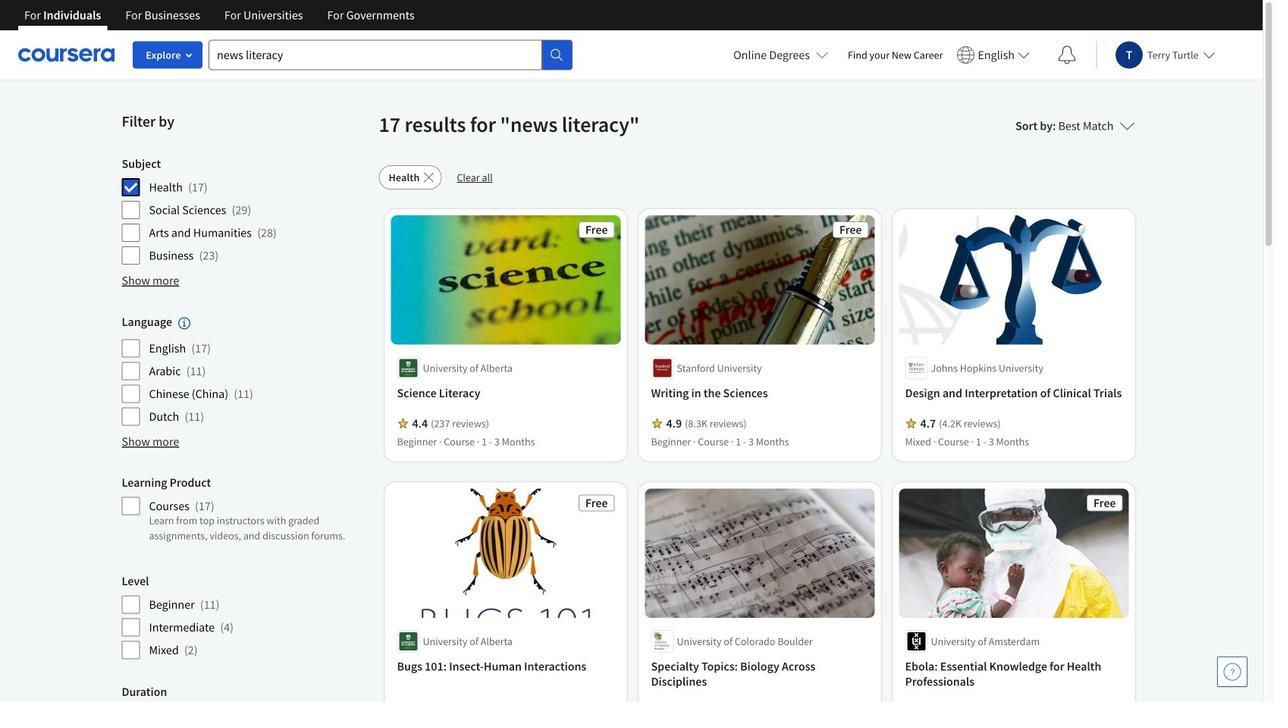 Task type: describe. For each thing, give the bounding box(es) containing it.
3 group from the top
[[122, 475, 370, 549]]

coursera image
[[18, 43, 115, 67]]

2 group from the top
[[122, 314, 370, 426]]

information about this filter group image
[[178, 317, 190, 329]]

4 group from the top
[[122, 574, 370, 660]]

1 group from the top
[[122, 156, 370, 265]]



Task type: vqa. For each thing, say whether or not it's contained in the screenshot.
search box
yes



Task type: locate. For each thing, give the bounding box(es) containing it.
banner navigation
[[12, 0, 427, 42]]

help center image
[[1223, 663, 1242, 681]]

group
[[122, 156, 370, 265], [122, 314, 370, 426], [122, 475, 370, 549], [122, 574, 370, 660]]

None search field
[[209, 40, 573, 70]]

What do you want to learn? text field
[[209, 40, 542, 70]]



